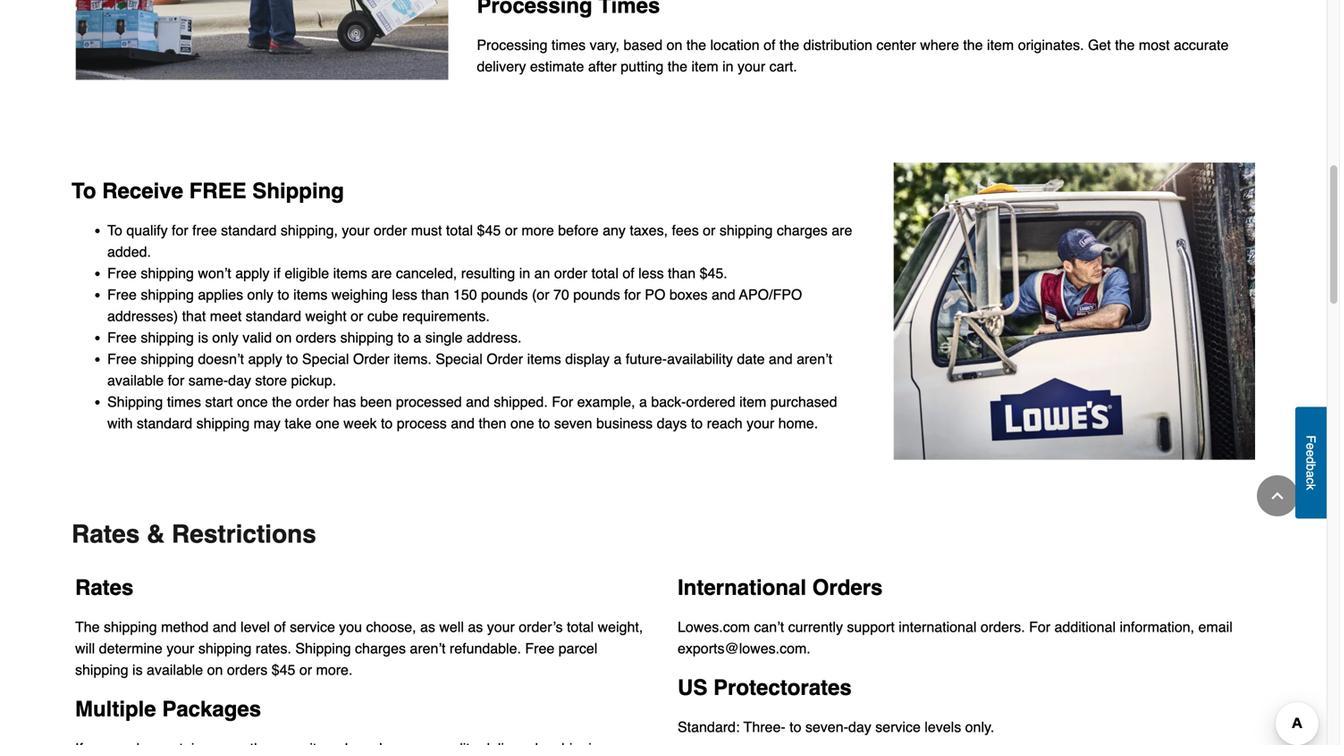 Task type: locate. For each thing, give the bounding box(es) containing it.
item left originates.
[[987, 37, 1014, 53]]

pounds
[[481, 286, 528, 303], [573, 286, 620, 303]]

available inside the shipping method and level of service you choose, as well as your order's total weight, will determine your shipping rates. shipping charges aren't refundable. free parcel shipping is available on orders $45 or more.
[[147, 662, 203, 679]]

less
[[639, 265, 664, 282], [392, 286, 418, 303]]

0 horizontal spatial special
[[302, 351, 349, 367]]

0 vertical spatial than
[[668, 265, 696, 282]]

0 vertical spatial aren't
[[797, 351, 833, 367]]

your down location
[[738, 58, 766, 75]]

0 vertical spatial times
[[552, 37, 586, 53]]

2 vertical spatial order
[[296, 394, 329, 410]]

0 vertical spatial standard
[[221, 222, 277, 239]]

shipping up shipping,
[[252, 179, 344, 203]]

and right date
[[769, 351, 793, 367]]

your inside "processing times vary, based on the location of the distribution center where the item originates. get the most accurate delivery estimate after putting the item in your cart."
[[738, 58, 766, 75]]

than up boxes
[[668, 265, 696, 282]]

to right three-
[[790, 719, 802, 736]]

1 vertical spatial day
[[849, 719, 872, 736]]

international orders
[[678, 576, 883, 600]]

1 horizontal spatial is
[[198, 329, 208, 346]]

1 vertical spatial less
[[392, 286, 418, 303]]

0 vertical spatial shipping
[[252, 179, 344, 203]]

and
[[712, 286, 736, 303], [769, 351, 793, 367], [466, 394, 490, 410], [451, 415, 475, 432], [213, 619, 237, 636]]

2 e from the top
[[1304, 450, 1319, 457]]

0 horizontal spatial than
[[421, 286, 449, 303]]

1 horizontal spatial special
[[436, 351, 483, 367]]

charges up apo/fpo
[[777, 222, 828, 239]]

2 vertical spatial of
[[274, 619, 286, 636]]

refundable.
[[450, 641, 521, 657]]

0 vertical spatial only
[[247, 286, 274, 303]]

0 vertical spatial order
[[374, 222, 407, 239]]

shipping up $45.
[[720, 222, 773, 239]]

shipping down addresses)
[[141, 329, 194, 346]]

the up cart.
[[780, 37, 800, 53]]

1 horizontal spatial $45
[[477, 222, 501, 239]]

0 vertical spatial for
[[552, 394, 573, 410]]

1 horizontal spatial times
[[552, 37, 586, 53]]

2 vertical spatial item
[[740, 394, 767, 410]]

the
[[75, 619, 100, 636]]

choose,
[[366, 619, 416, 636]]

estimate
[[530, 58, 584, 75]]

and up then on the bottom left
[[466, 394, 490, 410]]

total right must at the top left of page
[[446, 222, 473, 239]]

1 horizontal spatial in
[[723, 58, 734, 75]]

times
[[552, 37, 586, 53], [167, 394, 201, 410]]

1 horizontal spatial charges
[[777, 222, 828, 239]]

than
[[668, 265, 696, 282], [421, 286, 449, 303]]

to left receive
[[72, 179, 96, 203]]

service left levels
[[876, 719, 921, 736]]

standard up valid
[[246, 308, 301, 324]]

1 vertical spatial standard
[[246, 308, 301, 324]]

than down canceled, at top left
[[421, 286, 449, 303]]

1 horizontal spatial aren't
[[797, 351, 833, 367]]

70
[[554, 286, 569, 303]]

cube
[[367, 308, 398, 324]]

item
[[987, 37, 1014, 53], [692, 58, 719, 75], [740, 394, 767, 410]]

on up packages
[[207, 662, 223, 679]]

2 vertical spatial standard
[[137, 415, 192, 432]]

2 one from the left
[[511, 415, 534, 432]]

charges
[[777, 222, 828, 239], [355, 641, 406, 657]]

if
[[274, 265, 281, 282]]

rates up "the" on the bottom
[[75, 576, 134, 600]]

the
[[687, 37, 707, 53], [780, 37, 800, 53], [963, 37, 983, 53], [1115, 37, 1135, 53], [668, 58, 688, 75], [272, 394, 292, 410]]

us protectorates
[[678, 676, 852, 701]]

to right the days
[[691, 415, 703, 432]]

an
[[534, 265, 550, 282]]

for left same-
[[168, 372, 184, 389]]

0 vertical spatial item
[[987, 37, 1014, 53]]

for right orders.
[[1029, 619, 1051, 636]]

total inside the shipping method and level of service you choose, as well as your order's total weight, will determine your shipping rates. shipping charges aren't refundable. free parcel shipping is available on orders $45 or more.
[[567, 619, 594, 636]]

canceled,
[[396, 265, 457, 282]]

2 as from the left
[[468, 619, 483, 636]]

that
[[182, 308, 206, 324]]

in left an
[[519, 265, 530, 282]]

0 horizontal spatial to
[[72, 179, 96, 203]]

scroll to top element
[[1257, 476, 1299, 517]]

1 vertical spatial orders
[[227, 662, 268, 679]]

0 horizontal spatial charges
[[355, 641, 406, 657]]

to down been
[[381, 415, 393, 432]]

times down same-
[[167, 394, 201, 410]]

single
[[425, 329, 463, 346]]

0 horizontal spatial $45
[[272, 662, 295, 679]]

1 vertical spatial order
[[554, 265, 588, 282]]

order down address.
[[487, 351, 523, 367]]

rates left the &
[[72, 520, 140, 549]]

service left you
[[290, 619, 335, 636]]

2 vertical spatial for
[[168, 372, 184, 389]]

of up rates.
[[274, 619, 286, 636]]

charges down choose,
[[355, 641, 406, 657]]

1 horizontal spatial day
[[849, 719, 872, 736]]

1 horizontal spatial one
[[511, 415, 534, 432]]

and left level
[[213, 619, 237, 636]]

items.
[[394, 351, 432, 367]]

1 vertical spatial only
[[212, 329, 239, 346]]

the shipping method and level of service you choose, as well as your order's total weight, will determine your shipping rates. shipping charges aren't refundable. free parcel shipping is available on orders $45 or more.
[[75, 619, 643, 679]]

items
[[333, 265, 367, 282], [293, 286, 328, 303], [527, 351, 561, 367]]

cart.
[[770, 58, 797, 75]]

1 horizontal spatial only
[[247, 286, 274, 303]]

1 vertical spatial are
[[371, 265, 392, 282]]

1 horizontal spatial than
[[668, 265, 696, 282]]

added.
[[107, 244, 151, 260]]

1 vertical spatial on
[[276, 329, 292, 346]]

1 horizontal spatial item
[[740, 394, 767, 410]]

items down eligible at the top of page
[[293, 286, 328, 303]]

0 horizontal spatial times
[[167, 394, 201, 410]]

one
[[316, 415, 340, 432], [511, 415, 534, 432]]

won't
[[198, 265, 231, 282]]

get
[[1088, 37, 1111, 53]]

as
[[420, 619, 435, 636], [468, 619, 483, 636]]

delivery
[[477, 58, 526, 75]]

1 horizontal spatial are
[[832, 222, 853, 239]]

0 horizontal spatial orders
[[227, 662, 268, 679]]

0 vertical spatial is
[[198, 329, 208, 346]]

1 vertical spatial shipping
[[107, 394, 163, 410]]

1 vertical spatial is
[[132, 662, 143, 679]]

e
[[1304, 443, 1319, 450], [1304, 450, 1319, 457]]

special up pickup. at the left of page
[[302, 351, 349, 367]]

purchased
[[771, 394, 838, 410]]

well
[[439, 619, 464, 636]]

to inside to qualify for free standard shipping, your order must total $45 or more before any taxes, fees or shipping charges are added. free shipping won't apply if eligible items are canceled, resulting in an order total of less than $45. free shipping applies only to items weighing less than 150 pounds (or 70 pounds for po boxes and apo/fpo addresses) that meet standard weight or cube requirements. free shipping is only valid on orders shipping to a single address. free shipping doesn't apply to special order items. special order items display a future-availability date and aren't available for same-day store pickup. shipping times start once the order has been processed and shipped. for example, a back-ordered item purchased with standard shipping may take one week to process and then one to seven business days to reach your home.
[[107, 222, 122, 239]]

free
[[192, 222, 217, 239]]

order left must at the top left of page
[[374, 222, 407, 239]]

aren't up purchased
[[797, 351, 833, 367]]

day
[[228, 372, 251, 389], [849, 719, 872, 736]]

1 vertical spatial aren't
[[410, 641, 446, 657]]

1 vertical spatial item
[[692, 58, 719, 75]]

shipping inside to qualify for free standard shipping, your order must total $45 or more before any taxes, fees or shipping charges are added. free shipping won't apply if eligible items are canceled, resulting in an order total of less than $45. free shipping applies only to items weighing less than 150 pounds (or 70 pounds for po boxes and apo/fpo addresses) that meet standard weight or cube requirements. free shipping is only valid on orders shipping to a single address. free shipping doesn't apply to special order items. special order items display a future-availability date and aren't available for same-day store pickup. shipping times start once the order has been processed and shipped. for example, a back-ordered item purchased with standard shipping may take one week to process and then one to seven business days to reach your home.
[[107, 394, 163, 410]]

2 vertical spatial items
[[527, 351, 561, 367]]

more
[[522, 222, 554, 239]]

orders inside to qualify for free standard shipping, your order must total $45 or more before any taxes, fees or shipping charges are added. free shipping won't apply if eligible items are canceled, resulting in an order total of less than $45. free shipping applies only to items weighing less than 150 pounds (or 70 pounds for po boxes and apo/fpo addresses) that meet standard weight or cube requirements. free shipping is only valid on orders shipping to a single address. free shipping doesn't apply to special order items. special order items display a future-availability date and aren't available for same-day store pickup. shipping times start once the order has been processed and shipped. for example, a back-ordered item purchased with standard shipping may take one week to process and then one to seven business days to reach your home.
[[296, 329, 336, 346]]

apply up store in the left of the page
[[248, 351, 282, 367]]

0 vertical spatial total
[[446, 222, 473, 239]]

0 horizontal spatial day
[[228, 372, 251, 389]]

$45
[[477, 222, 501, 239], [272, 662, 295, 679]]

same-
[[188, 372, 228, 389]]

the right putting
[[668, 58, 688, 75]]

1 horizontal spatial orders
[[296, 329, 336, 346]]

day left levels
[[849, 719, 872, 736]]

1 vertical spatial for
[[1029, 619, 1051, 636]]

restrictions
[[172, 520, 316, 549]]

available up the "multiple packages"
[[147, 662, 203, 679]]

any
[[603, 222, 626, 239]]

a
[[414, 329, 422, 346], [614, 351, 622, 367], [639, 394, 647, 410], [1304, 471, 1319, 478]]

item inside to qualify for free standard shipping, your order must total $45 or more before any taxes, fees or shipping charges are added. free shipping won't apply if eligible items are canceled, resulting in an order total of less than $45. free shipping applies only to items weighing less than 150 pounds (or 70 pounds for po boxes and apo/fpo addresses) that meet standard weight or cube requirements. free shipping is only valid on orders shipping to a single address. free shipping doesn't apply to special order items. special order items display a future-availability date and aren't available for same-day store pickup. shipping times start once the order has been processed and shipped. for example, a back-ordered item purchased with standard shipping may take one week to process and then one to seven business days to reach your home.
[[740, 394, 767, 410]]

$45 down rates.
[[272, 662, 295, 679]]

international
[[678, 576, 807, 600]]

0 vertical spatial service
[[290, 619, 335, 636]]

the inside to qualify for free standard shipping, your order must total $45 or more before any taxes, fees or shipping charges are added. free shipping won't apply if eligible items are canceled, resulting in an order total of less than $45. free shipping applies only to items weighing less than 150 pounds (or 70 pounds for po boxes and apo/fpo addresses) that meet standard weight or cube requirements. free shipping is only valid on orders shipping to a single address. free shipping doesn't apply to special order items. special order items display a future-availability date and aren't available for same-day store pickup. shipping times start once the order has been processed and shipped. for example, a back-ordered item purchased with standard shipping may take one week to process and then one to seven business days to reach your home.
[[272, 394, 292, 410]]

less up po
[[639, 265, 664, 282]]

packages
[[162, 697, 261, 722]]

0 horizontal spatial on
[[207, 662, 223, 679]]

order up 70
[[554, 265, 588, 282]]

0 horizontal spatial aren't
[[410, 641, 446, 657]]

0 horizontal spatial service
[[290, 619, 335, 636]]

location
[[711, 37, 760, 53]]

the left location
[[687, 37, 707, 53]]

a inside button
[[1304, 471, 1319, 478]]

1 horizontal spatial as
[[468, 619, 483, 636]]

0 horizontal spatial order
[[296, 394, 329, 410]]

with
[[107, 415, 133, 432]]

of inside to qualify for free standard shipping, your order must total $45 or more before any taxes, fees or shipping charges are added. free shipping won't apply if eligible items are canceled, resulting in an order total of less than $45. free shipping applies only to items weighing less than 150 pounds (or 70 pounds for po boxes and apo/fpo addresses) that meet standard weight or cube requirements. free shipping is only valid on orders shipping to a single address. free shipping doesn't apply to special order items. special order items display a future-availability date and aren't available for same-day store pickup. shipping times start once the order has been processed and shipped. for example, a back-ordered item purchased with standard shipping may take one week to process and then one to seven business days to reach your home.
[[623, 265, 635, 282]]

days
[[657, 415, 687, 432]]

1 vertical spatial in
[[519, 265, 530, 282]]

0 vertical spatial of
[[764, 37, 776, 53]]

1 vertical spatial available
[[147, 662, 203, 679]]

a left future-
[[614, 351, 622, 367]]

0 vertical spatial rates
[[72, 520, 140, 549]]

pounds right 70
[[573, 286, 620, 303]]

2 vertical spatial total
[[567, 619, 594, 636]]

of up cart.
[[764, 37, 776, 53]]

0 vertical spatial available
[[107, 372, 164, 389]]

0 horizontal spatial pounds
[[481, 286, 528, 303]]

shipping up more. on the left
[[295, 641, 351, 657]]

shipping up addresses)
[[141, 286, 194, 303]]

charges inside the shipping method and level of service you choose, as well as your order's total weight, will determine your shipping rates. shipping charges aren't refundable. free parcel shipping is available on orders $45 or more.
[[355, 641, 406, 657]]

0 vertical spatial charges
[[777, 222, 828, 239]]

after
[[588, 58, 617, 75]]

orders
[[296, 329, 336, 346], [227, 662, 268, 679]]

for inside to qualify for free standard shipping, your order must total $45 or more before any taxes, fees or shipping charges are added. free shipping won't apply if eligible items are canceled, resulting in an order total of less than $45. free shipping applies only to items weighing less than 150 pounds (or 70 pounds for po boxes and apo/fpo addresses) that meet standard weight or cube requirements. free shipping is only valid on orders shipping to a single address. free shipping doesn't apply to special order items. special order items display a future-availability date and aren't available for same-day store pickup. shipping times start once the order has been processed and shipped. for example, a back-ordered item purchased with standard shipping may take one week to process and then one to seven business days to reach your home.
[[552, 394, 573, 410]]

0 vertical spatial to
[[72, 179, 96, 203]]

1 vertical spatial rates
[[75, 576, 134, 600]]

2 horizontal spatial on
[[667, 37, 683, 53]]

1 vertical spatial apply
[[248, 351, 282, 367]]

of down any
[[623, 265, 635, 282]]

the down store in the left of the page
[[272, 394, 292, 410]]

total up parcel
[[567, 619, 594, 636]]

eligible
[[285, 265, 329, 282]]

your down method
[[167, 641, 194, 657]]

orders down rates.
[[227, 662, 268, 679]]

on right based
[[667, 37, 683, 53]]

0 vertical spatial apply
[[235, 265, 270, 282]]

apply left if
[[235, 265, 270, 282]]

on
[[667, 37, 683, 53], [276, 329, 292, 346], [207, 662, 223, 679]]

one down has
[[316, 415, 340, 432]]

2 horizontal spatial of
[[764, 37, 776, 53]]

shipping
[[720, 222, 773, 239], [141, 265, 194, 282], [141, 286, 194, 303], [141, 329, 194, 346], [340, 329, 394, 346], [141, 351, 194, 367], [196, 415, 250, 432], [104, 619, 157, 636], [198, 641, 252, 657], [75, 662, 128, 679]]

1 vertical spatial times
[[167, 394, 201, 410]]

0 horizontal spatial one
[[316, 415, 340, 432]]

e up b
[[1304, 450, 1319, 457]]

for left free
[[172, 222, 188, 239]]

total down any
[[592, 265, 619, 282]]

1 vertical spatial service
[[876, 719, 921, 736]]

in down location
[[723, 58, 734, 75]]

1 horizontal spatial of
[[623, 265, 635, 282]]

or
[[505, 222, 518, 239], [703, 222, 716, 239], [351, 308, 363, 324], [299, 662, 312, 679]]

your right shipping,
[[342, 222, 370, 239]]

for
[[552, 394, 573, 410], [1029, 619, 1051, 636]]

exports@lowes.com.
[[678, 641, 811, 657]]

on right valid
[[276, 329, 292, 346]]

the right 'get'
[[1115, 37, 1135, 53]]

2 vertical spatial shipping
[[295, 641, 351, 657]]

orders down weight
[[296, 329, 336, 346]]

order
[[353, 351, 390, 367], [487, 351, 523, 367]]

available inside to qualify for free standard shipping, your order must total $45 or more before any taxes, fees or shipping charges are added. free shipping won't apply if eligible items are canceled, resulting in an order total of less than $45. free shipping applies only to items weighing less than 150 pounds (or 70 pounds for po boxes and apo/fpo addresses) that meet standard weight or cube requirements. free shipping is only valid on orders shipping to a single address. free shipping doesn't apply to special order items. special order items display a future-availability date and aren't available for same-day store pickup. shipping times start once the order has been processed and shipped. for example, a back-ordered item purchased with standard shipping may take one week to process and then one to seven business days to reach your home.
[[107, 372, 164, 389]]

1 horizontal spatial less
[[639, 265, 664, 282]]

shipping up with
[[107, 394, 163, 410]]

0 vertical spatial items
[[333, 265, 367, 282]]

2 horizontal spatial items
[[527, 351, 561, 367]]

standard right with
[[137, 415, 192, 432]]

a lowe's associate driving a lowe's delivery truck. image
[[865, 163, 1256, 461]]

and down $45.
[[712, 286, 736, 303]]

0 vertical spatial orders
[[296, 329, 336, 346]]

order
[[374, 222, 407, 239], [554, 265, 588, 282], [296, 394, 329, 410]]

(or
[[532, 286, 550, 303]]

total
[[446, 222, 473, 239], [592, 265, 619, 282], [567, 619, 594, 636]]

business
[[597, 415, 653, 432]]

e up d on the bottom of page
[[1304, 443, 1319, 450]]

requirements.
[[402, 308, 490, 324]]

only down meet
[[212, 329, 239, 346]]

chevron up image
[[1269, 487, 1287, 505]]

day up once
[[228, 372, 251, 389]]

2 order from the left
[[487, 351, 523, 367]]

aren't down well
[[410, 641, 446, 657]]

to
[[72, 179, 96, 203], [107, 222, 122, 239]]

to up added.
[[107, 222, 122, 239]]

less down canceled, at top left
[[392, 286, 418, 303]]

standard right free
[[221, 222, 277, 239]]

additional
[[1055, 619, 1116, 636]]

1 horizontal spatial order
[[374, 222, 407, 239]]

one down shipped.
[[511, 415, 534, 432]]

1 vertical spatial items
[[293, 286, 328, 303]]

$45 up resulting
[[477, 222, 501, 239]]

0 horizontal spatial as
[[420, 619, 435, 636]]

1 horizontal spatial pounds
[[573, 286, 620, 303]]

accurate
[[1174, 37, 1229, 53]]

1 vertical spatial of
[[623, 265, 635, 282]]

0 horizontal spatial is
[[132, 662, 143, 679]]

orders
[[813, 576, 883, 600]]

or left more. on the left
[[299, 662, 312, 679]]

reach
[[707, 415, 743, 432]]

as up refundable.
[[468, 619, 483, 636]]

pounds down resulting
[[481, 286, 528, 303]]

1 vertical spatial $45
[[272, 662, 295, 679]]

2 horizontal spatial order
[[554, 265, 588, 282]]

0 vertical spatial are
[[832, 222, 853, 239]]

is down that
[[198, 329, 208, 346]]

special down single
[[436, 351, 483, 367]]

service
[[290, 619, 335, 636], [876, 719, 921, 736]]

is down the determine
[[132, 662, 143, 679]]

to for to receive free shipping
[[72, 179, 96, 203]]

for up seven
[[552, 394, 573, 410]]

taxes,
[[630, 222, 668, 239]]

as left well
[[420, 619, 435, 636]]

only down if
[[247, 286, 274, 303]]

item down location
[[692, 58, 719, 75]]

1 vertical spatial charges
[[355, 641, 406, 657]]

a left "back-"
[[639, 394, 647, 410]]



Task type: vqa. For each thing, say whether or not it's contained in the screenshot.
parcel
yes



Task type: describe. For each thing, give the bounding box(es) containing it.
free
[[189, 179, 247, 203]]

where
[[921, 37, 960, 53]]

orders.
[[981, 619, 1025, 636]]

times inside "processing times vary, based on the location of the distribution center where the item originates. get the most accurate delivery estimate after putting the item in your cart."
[[552, 37, 586, 53]]

home.
[[779, 415, 818, 432]]

or right fees
[[703, 222, 716, 239]]

c
[[1304, 478, 1319, 484]]

rates & restrictions
[[72, 520, 316, 549]]

1 order from the left
[[353, 351, 390, 367]]

then
[[479, 415, 507, 432]]

is inside the shipping method and level of service you choose, as well as your order's total weight, will determine your shipping rates. shipping charges aren't refundable. free parcel shipping is available on orders $45 or more.
[[132, 662, 143, 679]]

1 pounds from the left
[[481, 286, 528, 303]]

day inside to qualify for free standard shipping, your order must total $45 or more before any taxes, fees or shipping charges are added. free shipping won't apply if eligible items are canceled, resulting in an order total of less than $45. free shipping applies only to items weighing less than 150 pounds (or 70 pounds for po boxes and apo/fpo addresses) that meet standard weight or cube requirements. free shipping is only valid on orders shipping to a single address. free shipping doesn't apply to special order items. special order items display a future-availability date and aren't available for same-day store pickup. shipping times start once the order has been processed and shipped. for example, a back-ordered item purchased with standard shipping may take one week to process and then one to seven business days to reach your home.
[[228, 372, 251, 389]]

to receive free shipping
[[72, 179, 344, 203]]

service inside the shipping method and level of service you choose, as well as your order's total weight, will determine your shipping rates. shipping charges aren't refundable. free parcel shipping is available on orders $45 or more.
[[290, 619, 335, 636]]

0 vertical spatial for
[[172, 222, 188, 239]]

weight,
[[598, 619, 643, 636]]

process
[[397, 415, 447, 432]]

multiple packages
[[75, 697, 261, 722]]

$45.
[[700, 265, 728, 282]]

a up items.
[[414, 329, 422, 346]]

1 as from the left
[[420, 619, 435, 636]]

has
[[333, 394, 356, 410]]

example,
[[577, 394, 635, 410]]

most
[[1139, 37, 1170, 53]]

must
[[411, 222, 442, 239]]

to up store in the left of the page
[[286, 351, 298, 367]]

k
[[1304, 484, 1319, 491]]

distribution
[[804, 37, 873, 53]]

seven
[[554, 415, 593, 432]]

shipping inside the shipping method and level of service you choose, as well as your order's total weight, will determine your shipping rates. shipping charges aren't refundable. free parcel shipping is available on orders $45 or more.
[[295, 641, 351, 657]]

2 pounds from the left
[[573, 286, 620, 303]]

week
[[344, 415, 377, 432]]

order's
[[519, 619, 563, 636]]

fees
[[672, 222, 699, 239]]

free inside the shipping method and level of service you choose, as well as your order's total weight, will determine your shipping rates. shipping charges aren't refundable. free parcel shipping is available on orders $45 or more.
[[525, 641, 555, 657]]

shipped.
[[494, 394, 548, 410]]

address.
[[467, 329, 522, 346]]

shipping down level
[[198, 641, 252, 657]]

shipping down added.
[[141, 265, 194, 282]]

in inside "processing times vary, based on the location of the distribution center where the item originates. get the most accurate delivery estimate after putting the item in your cart."
[[723, 58, 734, 75]]

0 horizontal spatial less
[[392, 286, 418, 303]]

method
[[161, 619, 209, 636]]

shipping down the start
[[196, 415, 250, 432]]

ordered
[[686, 394, 736, 410]]

valid
[[243, 329, 272, 346]]

to down if
[[278, 286, 289, 303]]

$45 inside to qualify for free standard shipping, your order must total $45 or more before any taxes, fees or shipping charges are added. free shipping won't apply if eligible items are canceled, resulting in an order total of less than $45. free shipping applies only to items weighing less than 150 pounds (or 70 pounds for po boxes and apo/fpo addresses) that meet standard weight or cube requirements. free shipping is only valid on orders shipping to a single address. free shipping doesn't apply to special order items. special order items display a future-availability date and aren't available for same-day store pickup. shipping times start once the order has been processed and shipped. for example, a back-ordered item purchased with standard shipping may take one week to process and then one to seven business days to reach your home.
[[477, 222, 501, 239]]

start
[[205, 394, 233, 410]]

aren't inside to qualify for free standard shipping, your order must total $45 or more before any taxes, fees or shipping charges are added. free shipping won't apply if eligible items are canceled, resulting in an order total of less than $45. free shipping applies only to items weighing less than 150 pounds (or 70 pounds for po boxes and apo/fpo addresses) that meet standard weight or cube requirements. free shipping is only valid on orders shipping to a single address. free shipping doesn't apply to special order items. special order items display a future-availability date and aren't available for same-day store pickup. shipping times start once the order has been processed and shipped. for example, a back-ordered item purchased with standard shipping may take one week to process and then one to seven business days to reach your home.
[[797, 351, 833, 367]]

0 horizontal spatial only
[[212, 329, 239, 346]]

pickup.
[[291, 372, 336, 389]]

times inside to qualify for free standard shipping, your order must total $45 or more before any taxes, fees or shipping charges are added. free shipping won't apply if eligible items are canceled, resulting in an order total of less than $45. free shipping applies only to items weighing less than 150 pounds (or 70 pounds for po boxes and apo/fpo addresses) that meet standard weight or cube requirements. free shipping is only valid on orders shipping to a single address. free shipping doesn't apply to special order items. special order items display a future-availability date and aren't available for same-day store pickup. shipping times start once the order has been processed and shipped. for example, a back-ordered item purchased with standard shipping may take one week to process and then one to seven business days to reach your home.
[[167, 394, 201, 410]]

shipping up same-
[[141, 351, 194, 367]]

boxes
[[670, 286, 708, 303]]

is inside to qualify for free standard shipping, your order must total $45 or more before any taxes, fees or shipping charges are added. free shipping won't apply if eligible items are canceled, resulting in an order total of less than $45. free shipping applies only to items weighing less than 150 pounds (or 70 pounds for po boxes and apo/fpo addresses) that meet standard weight or cube requirements. free shipping is only valid on orders shipping to a single address. free shipping doesn't apply to special order items. special order items display a future-availability date and aren't available for same-day store pickup. shipping times start once the order has been processed and shipped. for example, a back-ordered item purchased with standard shipping may take one week to process and then one to seven business days to reach your home.
[[198, 329, 208, 346]]

shipping up the determine
[[104, 619, 157, 636]]

you
[[339, 619, 362, 636]]

rates for rates & restrictions
[[72, 520, 140, 549]]

1 horizontal spatial service
[[876, 719, 921, 736]]

1 vertical spatial for
[[624, 286, 641, 303]]

weighing
[[332, 286, 388, 303]]

2 special from the left
[[436, 351, 483, 367]]

doesn't
[[198, 351, 244, 367]]

for inside lowes.com can't currently support international orders. for additional information, email exports@lowes.com.
[[1029, 619, 1051, 636]]

more.
[[316, 662, 353, 679]]

orders inside the shipping method and level of service you choose, as well as your order's total weight, will determine your shipping rates. shipping charges aren't refundable. free parcel shipping is available on orders $45 or more.
[[227, 662, 268, 679]]

1 vertical spatial than
[[421, 286, 449, 303]]

or inside the shipping method and level of service you choose, as well as your order's total weight, will determine your shipping rates. shipping charges aren't refundable. free parcel shipping is available on orders $45 or more.
[[299, 662, 312, 679]]

the right where
[[963, 37, 983, 53]]

levels
[[925, 719, 962, 736]]

processing times vary, based on the location of the distribution center where the item originates. get the most accurate delivery estimate after putting the item in your cart.
[[477, 37, 1229, 75]]

shipping down "will"
[[75, 662, 128, 679]]

future-
[[626, 351, 667, 367]]

standard: three- to seven-day service levels only.
[[678, 719, 995, 736]]

on inside to qualify for free standard shipping, your order must total $45 or more before any taxes, fees or shipping charges are added. free shipping won't apply if eligible items are canceled, resulting in an order total of less than $45. free shipping applies only to items weighing less than 150 pounds (or 70 pounds for po boxes and apo/fpo addresses) that meet standard weight or cube requirements. free shipping is only valid on orders shipping to a single address. free shipping doesn't apply to special order items. special order items display a future-availability date and aren't available for same-day store pickup. shipping times start once the order has been processed and shipped. for example, a back-ordered item purchased with standard shipping may take one week to process and then one to seven business days to reach your home.
[[276, 329, 292, 346]]

150
[[453, 286, 477, 303]]

your right reach
[[747, 415, 775, 432]]

$45 inside the shipping method and level of service you choose, as well as your order's total weight, will determine your shipping rates. shipping charges aren't refundable. free parcel shipping is available on orders $45 or more.
[[272, 662, 295, 679]]

f
[[1304, 436, 1319, 443]]

receive
[[102, 179, 183, 203]]

0 horizontal spatial items
[[293, 286, 328, 303]]

of inside the shipping method and level of service you choose, as well as your order's total weight, will determine your shipping rates. shipping charges aren't refundable. free parcel shipping is available on orders $45 or more.
[[274, 619, 286, 636]]

been
[[360, 394, 392, 410]]

your up refundable.
[[487, 619, 515, 636]]

shipping down cube
[[340, 329, 394, 346]]

us
[[678, 676, 708, 701]]

lowes.com can't currently support international orders. for additional information, email exports@lowes.com.
[[678, 619, 1233, 657]]

f e e d b a c k
[[1304, 436, 1319, 491]]

1 vertical spatial total
[[592, 265, 619, 282]]

resulting
[[461, 265, 515, 282]]

0 horizontal spatial item
[[692, 58, 719, 75]]

to left seven
[[538, 415, 550, 432]]

2 horizontal spatial item
[[987, 37, 1014, 53]]

parcel
[[559, 641, 598, 657]]

may
[[254, 415, 281, 432]]

availability
[[667, 351, 733, 367]]

0 horizontal spatial are
[[371, 265, 392, 282]]

aren't inside the shipping method and level of service you choose, as well as your order's total weight, will determine your shipping rates. shipping charges aren't refundable. free parcel shipping is available on orders $45 or more.
[[410, 641, 446, 657]]

weight
[[305, 308, 347, 324]]

information,
[[1120, 619, 1195, 636]]

display
[[565, 351, 610, 367]]

charges inside to qualify for free standard shipping, your order must total $45 or more before any taxes, fees or shipping charges are added. free shipping won't apply if eligible items are canceled, resulting in an order total of less than $45. free shipping applies only to items weighing less than 150 pounds (or 70 pounds for po boxes and apo/fpo addresses) that meet standard weight or cube requirements. free shipping is only valid on orders shipping to a single address. free shipping doesn't apply to special order items. special order items display a future-availability date and aren't available for same-day store pickup. shipping times start once the order has been processed and shipped. for example, a back-ordered item purchased with standard shipping may take one week to process and then one to seven business days to reach your home.
[[777, 222, 828, 239]]

putting
[[621, 58, 664, 75]]

1 one from the left
[[316, 415, 340, 432]]

protectorates
[[714, 676, 852, 701]]

can't
[[754, 619, 784, 636]]

to qualify for free standard shipping, your order must total $45 or more before any taxes, fees or shipping charges are added. free shipping won't apply if eligible items are canceled, resulting in an order total of less than $45. free shipping applies only to items weighing less than 150 pounds (or 70 pounds for po boxes and apo/fpo addresses) that meet standard weight or cube requirements. free shipping is only valid on orders shipping to a single address. free shipping doesn't apply to special order items. special order items display a future-availability date and aren't available for same-day store pickup. shipping times start once the order has been processed and shipped. for example, a back-ordered item purchased with standard shipping may take one week to process and then one to seven business days to reach your home.
[[107, 222, 853, 432]]

po
[[645, 286, 666, 303]]

three-
[[744, 719, 786, 736]]

back-
[[651, 394, 686, 410]]

and inside the shipping method and level of service you choose, as well as your order's total weight, will determine your shipping rates. shipping charges aren't refundable. free parcel shipping is available on orders $45 or more.
[[213, 619, 237, 636]]

to up items.
[[398, 329, 410, 346]]

on inside the shipping method and level of service you choose, as well as your order's total weight, will determine your shipping rates. shipping charges aren't refundable. free parcel shipping is available on orders $45 or more.
[[207, 662, 223, 679]]

&
[[147, 520, 165, 549]]

processed
[[396, 394, 462, 410]]

standard:
[[678, 719, 740, 736]]

in inside to qualify for free standard shipping, your order must total $45 or more before any taxes, fees or shipping charges are added. free shipping won't apply if eligible items are canceled, resulting in an order total of less than $45. free shipping applies only to items weighing less than 150 pounds (or 70 pounds for po boxes and apo/fpo addresses) that meet standard weight or cube requirements. free shipping is only valid on orders shipping to a single address. free shipping doesn't apply to special order items. special order items display a future-availability date and aren't available for same-day store pickup. shipping times start once the order has been processed and shipped. for example, a back-ordered item purchased with standard shipping may take one week to process and then one to seven business days to reach your home.
[[519, 265, 530, 282]]

rates.
[[256, 641, 291, 657]]

and left then on the bottom left
[[451, 415, 475, 432]]

1 e from the top
[[1304, 443, 1319, 450]]

or down weighing
[[351, 308, 363, 324]]

or left more
[[505, 222, 518, 239]]

based
[[624, 37, 663, 53]]

a lowe's associate loading boxes into a lowe's delivery truck. image
[[75, 0, 448, 80]]

addresses)
[[107, 308, 178, 324]]

rates for rates
[[75, 576, 134, 600]]

f e e d b a c k button
[[1296, 407, 1327, 519]]

to for to qualify for free standard shipping, your order must total $45 or more before any taxes, fees or shipping charges are added. free shipping won't apply if eligible items are canceled, resulting in an order total of less than $45. free shipping applies only to items weighing less than 150 pounds (or 70 pounds for po boxes and apo/fpo addresses) that meet standard weight or cube requirements. free shipping is only valid on orders shipping to a single address. free shipping doesn't apply to special order items. special order items display a future-availability date and aren't available for same-day store pickup. shipping times start once the order has been processed and shipped. for example, a back-ordered item purchased with standard shipping may take one week to process and then one to seven business days to reach your home.
[[107, 222, 122, 239]]

apo/fpo
[[739, 286, 803, 303]]

0 vertical spatial less
[[639, 265, 664, 282]]

1 special from the left
[[302, 351, 349, 367]]

originates.
[[1018, 37, 1084, 53]]

multiple
[[75, 697, 156, 722]]

lowes.com
[[678, 619, 750, 636]]

shipping,
[[281, 222, 338, 239]]

on inside "processing times vary, based on the location of the distribution center where the item originates. get the most accurate delivery estimate after putting the item in your cart."
[[667, 37, 683, 53]]

vary,
[[590, 37, 620, 53]]

d
[[1304, 457, 1319, 464]]

international
[[899, 619, 977, 636]]

of inside "processing times vary, based on the location of the distribution center where the item originates. get the most accurate delivery estimate after putting the item in your cart."
[[764, 37, 776, 53]]

email
[[1199, 619, 1233, 636]]

take
[[285, 415, 312, 432]]

before
[[558, 222, 599, 239]]



